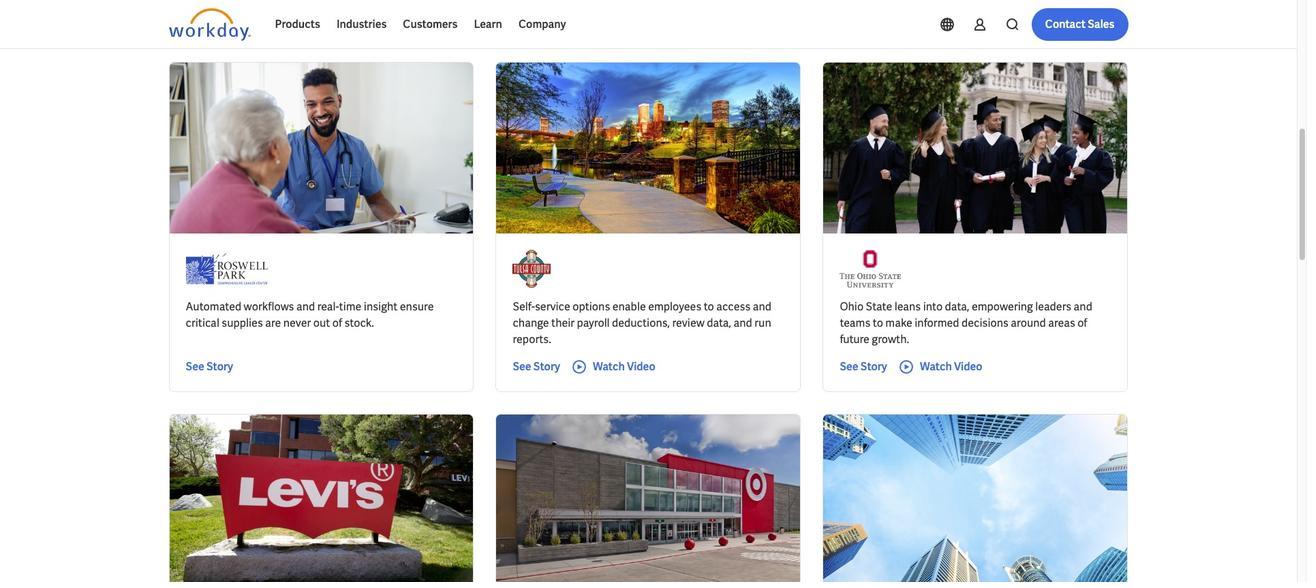 Task type: locate. For each thing, give the bounding box(es) containing it.
growth.
[[872, 333, 909, 347]]

leaders
[[1036, 300, 1072, 314]]

to down state
[[873, 316, 883, 331]]

see story
[[186, 7, 233, 22], [513, 7, 560, 22], [186, 360, 233, 374], [513, 360, 560, 374], [840, 360, 887, 374]]

see
[[186, 7, 204, 22], [513, 7, 531, 22], [186, 360, 204, 374], [513, 360, 531, 374], [840, 360, 859, 374]]

watch
[[920, 7, 952, 22], [593, 360, 625, 374], [920, 360, 952, 374]]

ohio state leans into data, empowering leaders and teams to make informed decisions around areas of future growth.
[[840, 300, 1093, 347]]

0 horizontal spatial of
[[333, 316, 342, 331]]

of right areas
[[1078, 316, 1088, 331]]

critical
[[186, 316, 219, 331]]

business outcome button
[[326, 7, 446, 35]]

1 horizontal spatial to
[[873, 316, 883, 331]]

time
[[339, 300, 362, 314]]

industries button
[[328, 8, 395, 41]]

are
[[265, 316, 281, 331]]

0 horizontal spatial to
[[704, 300, 714, 314]]

1 of from the left
[[333, 316, 342, 331]]

story
[[206, 7, 233, 22], [534, 7, 560, 22], [206, 360, 233, 374], [534, 360, 560, 374], [861, 360, 887, 374]]

1 horizontal spatial data,
[[945, 300, 970, 314]]

video
[[954, 7, 983, 22], [627, 360, 656, 374], [954, 360, 983, 374]]

of right out
[[333, 316, 342, 331]]

ohio
[[840, 300, 864, 314]]

leans
[[895, 300, 921, 314]]

data, down access
[[707, 316, 732, 331]]

2 of from the left
[[1078, 316, 1088, 331]]

watch for ohio state leans into data, empowering leaders and teams to make informed decisions around areas of future growth.
[[920, 360, 952, 374]]

empowering
[[972, 300, 1033, 314]]

and up never
[[296, 300, 315, 314]]

and down access
[[734, 316, 752, 331]]

sales
[[1088, 17, 1115, 31]]

access
[[717, 300, 751, 314]]

0 vertical spatial data,
[[945, 300, 970, 314]]

payroll
[[577, 316, 610, 331]]

contact
[[1046, 17, 1086, 31]]

more
[[468, 15, 491, 27]]

1 vertical spatial data,
[[707, 316, 732, 331]]

and inside ohio state leans into data, empowering leaders and teams to make informed decisions around areas of future growth.
[[1074, 300, 1093, 314]]

informed
[[915, 316, 960, 331]]

and
[[296, 300, 315, 314], [753, 300, 772, 314], [1074, 300, 1093, 314], [734, 316, 752, 331]]

0 horizontal spatial data,
[[707, 316, 732, 331]]

employees
[[648, 300, 702, 314]]

run
[[755, 316, 771, 331]]

more button
[[457, 7, 518, 35]]

1 vertical spatial to
[[873, 316, 883, 331]]

of inside ohio state leans into data, empowering leaders and teams to make informed decisions around areas of future growth.
[[1078, 316, 1088, 331]]

data,
[[945, 300, 970, 314], [707, 316, 732, 331]]

1 horizontal spatial of
[[1078, 316, 1088, 331]]

see story link
[[186, 7, 233, 23], [513, 7, 560, 23], [186, 359, 233, 376], [513, 359, 560, 376], [840, 359, 887, 376]]

company button
[[511, 8, 574, 41]]

to left access
[[704, 300, 714, 314]]

watch video for ohio state leans into data, empowering leaders and teams to make informed decisions around areas of future growth.
[[920, 360, 983, 374]]

clear all button
[[529, 7, 573, 35]]

to
[[704, 300, 714, 314], [873, 316, 883, 331]]

topic
[[180, 15, 203, 27]]

0 vertical spatial to
[[704, 300, 714, 314]]

never
[[283, 316, 311, 331]]

watch video link for self-service options enable employees to access and change their payroll deductions, review data, and run reports.
[[571, 359, 656, 376]]

learn button
[[466, 8, 511, 41]]

areas
[[1049, 316, 1076, 331]]

data, inside ohio state leans into data, empowering leaders and teams to make informed decisions around areas of future growth.
[[945, 300, 970, 314]]

make
[[886, 316, 913, 331]]

change
[[513, 316, 549, 331]]

watch video link
[[898, 7, 983, 23], [571, 359, 656, 376], [898, 359, 983, 376]]

watch video
[[920, 7, 983, 22], [593, 360, 656, 374], [920, 360, 983, 374]]

video for self-service options enable employees to access and change their payroll deductions, review data, and run reports.
[[627, 360, 656, 374]]

go to the homepage image
[[169, 8, 251, 41]]

data, right into
[[945, 300, 970, 314]]

of
[[333, 316, 342, 331], [1078, 316, 1088, 331]]

watch video for self-service options enable employees to access and change their payroll deductions, review data, and run reports.
[[593, 360, 656, 374]]

real-
[[317, 300, 339, 314]]

contact sales link
[[1032, 8, 1129, 41]]

learn
[[474, 17, 502, 31]]

decisions
[[962, 316, 1009, 331]]

and up areas
[[1074, 300, 1093, 314]]

clear
[[533, 15, 556, 27]]

out
[[313, 316, 330, 331]]

options
[[573, 300, 610, 314]]



Task type: vqa. For each thing, say whether or not it's contained in the screenshot.
to
yes



Task type: describe. For each thing, give the bounding box(es) containing it.
outcome
[[378, 15, 419, 27]]

watch video link for ohio state leans into data, empowering leaders and teams to make informed decisions around areas of future growth.
[[898, 359, 983, 376]]

of inside the automated workflows and real-time insight ensure critical supplies are never out of stock.
[[333, 316, 342, 331]]

to inside the self-service options enable employees to access and change their payroll deductions, review data, and run reports.
[[704, 300, 714, 314]]

industry
[[252, 15, 288, 27]]

products button
[[267, 8, 328, 41]]

industry button
[[241, 7, 315, 35]]

self-
[[513, 300, 535, 314]]

clear all
[[533, 15, 569, 27]]

products
[[275, 17, 320, 31]]

and inside the automated workflows and real-time insight ensure critical supplies are never out of stock.
[[296, 300, 315, 314]]

business
[[337, 15, 376, 27]]

Search Customer Stories text field
[[935, 9, 1102, 33]]

deductions,
[[612, 316, 670, 331]]

contact sales
[[1046, 17, 1115, 31]]

ensure
[[400, 300, 434, 314]]

supplies
[[222, 316, 263, 331]]

around
[[1011, 316, 1046, 331]]

roswell park comprehensive cancer center (roswell park cancer institute) image
[[186, 250, 268, 288]]

topic button
[[169, 7, 230, 35]]

business outcome
[[337, 15, 419, 27]]

to inside ohio state leans into data, empowering leaders and teams to make informed decisions around areas of future growth.
[[873, 316, 883, 331]]

their
[[552, 316, 575, 331]]

all
[[558, 15, 569, 27]]

data, inside the self-service options enable employees to access and change their payroll deductions, review data, and run reports.
[[707, 316, 732, 331]]

workflows
[[244, 300, 294, 314]]

video for ohio state leans into data, empowering leaders and teams to make informed decisions around areas of future growth.
[[954, 360, 983, 374]]

tulsa county board of commissioner image
[[513, 250, 551, 288]]

automated
[[186, 300, 241, 314]]

industries
[[337, 17, 387, 31]]

automated workflows and real-time insight ensure critical supplies are never out of stock.
[[186, 300, 434, 331]]

service
[[535, 300, 570, 314]]

self-service options enable employees to access and change their payroll deductions, review data, and run reports.
[[513, 300, 772, 347]]

watch for self-service options enable employees to access and change their payroll deductions, review data, and run reports.
[[593, 360, 625, 374]]

company
[[519, 17, 566, 31]]

insight
[[364, 300, 398, 314]]

customers button
[[395, 8, 466, 41]]

review
[[672, 316, 705, 331]]

the ohio state university image
[[840, 250, 901, 288]]

stock.
[[345, 316, 374, 331]]

into
[[923, 300, 943, 314]]

and up run
[[753, 300, 772, 314]]

future
[[840, 333, 870, 347]]

teams
[[840, 316, 871, 331]]

enable
[[613, 300, 646, 314]]

customers
[[403, 17, 458, 31]]

reports.
[[513, 333, 551, 347]]

state
[[866, 300, 893, 314]]



